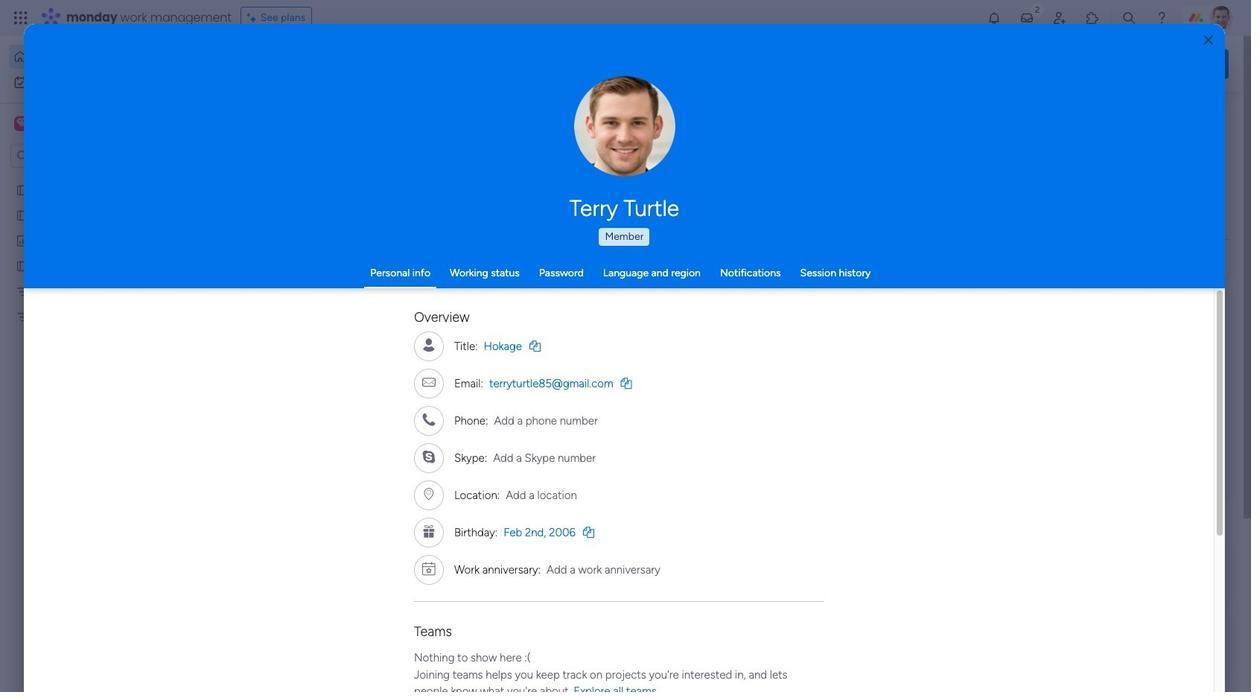 Task type: describe. For each thing, give the bounding box(es) containing it.
1 vertical spatial option
[[9, 70, 181, 94]]

1 horizontal spatial public board image
[[492, 272, 509, 288]]

close image
[[1204, 35, 1213, 46]]

2 image
[[1031, 1, 1044, 18]]

workspace selection element
[[14, 115, 124, 134]]

1 vertical spatial public board image
[[16, 208, 30, 222]]

invite members image
[[1053, 10, 1068, 25]]

1 vertical spatial add to favorites image
[[442, 455, 457, 470]]

0 horizontal spatial public board image
[[16, 259, 30, 273]]

help center element
[[1006, 614, 1229, 674]]

2 workspace image from the left
[[17, 115, 27, 132]]

dapulse x slim image
[[1207, 108, 1225, 126]]

1 vertical spatial copied! image
[[621, 377, 632, 389]]

notifications image
[[987, 10, 1002, 25]]

0 vertical spatial copied! image
[[530, 340, 541, 351]]

add to favorites image
[[685, 272, 700, 287]]

Search in workspace field
[[31, 147, 124, 164]]

update feed image
[[1020, 10, 1035, 25]]

2 vertical spatial public board image
[[249, 272, 265, 288]]

search everything image
[[1122, 10, 1137, 25]]

remove from favorites image
[[442, 272, 457, 287]]

component image for add to favorites image
[[492, 295, 506, 309]]

monday marketplace image
[[1085, 10, 1100, 25]]

0 vertical spatial option
[[9, 45, 181, 69]]



Task type: vqa. For each thing, say whether or not it's contained in the screenshot.
2 element
no



Task type: locate. For each thing, give the bounding box(es) containing it.
0 vertical spatial add to favorites image
[[929, 272, 944, 287]]

templates image image
[[1019, 300, 1216, 403]]

component image
[[249, 295, 262, 309], [492, 295, 506, 309]]

1 vertical spatial public dashboard image
[[736, 272, 752, 288]]

0 horizontal spatial copied! image
[[530, 340, 541, 351]]

add to favorites image
[[929, 272, 944, 287], [442, 455, 457, 470]]

see plans image
[[247, 10, 261, 26]]

list box
[[0, 174, 190, 530]]

getting started element
[[1006, 543, 1229, 603]]

2 vertical spatial copied! image
[[583, 526, 595, 538]]

public dashboard image
[[16, 233, 30, 247], [736, 272, 752, 288]]

select product image
[[13, 10, 28, 25]]

copied! image
[[530, 340, 541, 351], [621, 377, 632, 389], [583, 526, 595, 538]]

1 horizontal spatial add to favorites image
[[929, 272, 944, 287]]

terry turtle image
[[1210, 6, 1234, 30]]

quick search results list box
[[230, 139, 970, 519]]

public board image
[[16, 259, 30, 273], [492, 272, 509, 288]]

help image
[[1155, 10, 1170, 25]]

1 workspace image from the left
[[14, 115, 29, 132]]

2 vertical spatial option
[[0, 176, 190, 179]]

workspace image
[[14, 115, 29, 132], [17, 115, 27, 132]]

0 horizontal spatial public dashboard image
[[16, 233, 30, 247]]

0 horizontal spatial component image
[[249, 295, 262, 309]]

1 component image from the left
[[249, 295, 262, 309]]

0 vertical spatial public board image
[[16, 183, 30, 197]]

0 horizontal spatial add to favorites image
[[442, 455, 457, 470]]

1 horizontal spatial public dashboard image
[[736, 272, 752, 288]]

2 component image from the left
[[492, 295, 506, 309]]

2 horizontal spatial copied! image
[[621, 377, 632, 389]]

option
[[9, 45, 181, 69], [9, 70, 181, 94], [0, 176, 190, 179]]

component image
[[736, 295, 749, 309]]

1 horizontal spatial component image
[[492, 295, 506, 309]]

component image for remove from favorites icon
[[249, 295, 262, 309]]

1 horizontal spatial copied! image
[[583, 526, 595, 538]]

0 vertical spatial public dashboard image
[[16, 233, 30, 247]]

public board image
[[16, 183, 30, 197], [16, 208, 30, 222], [249, 272, 265, 288]]



